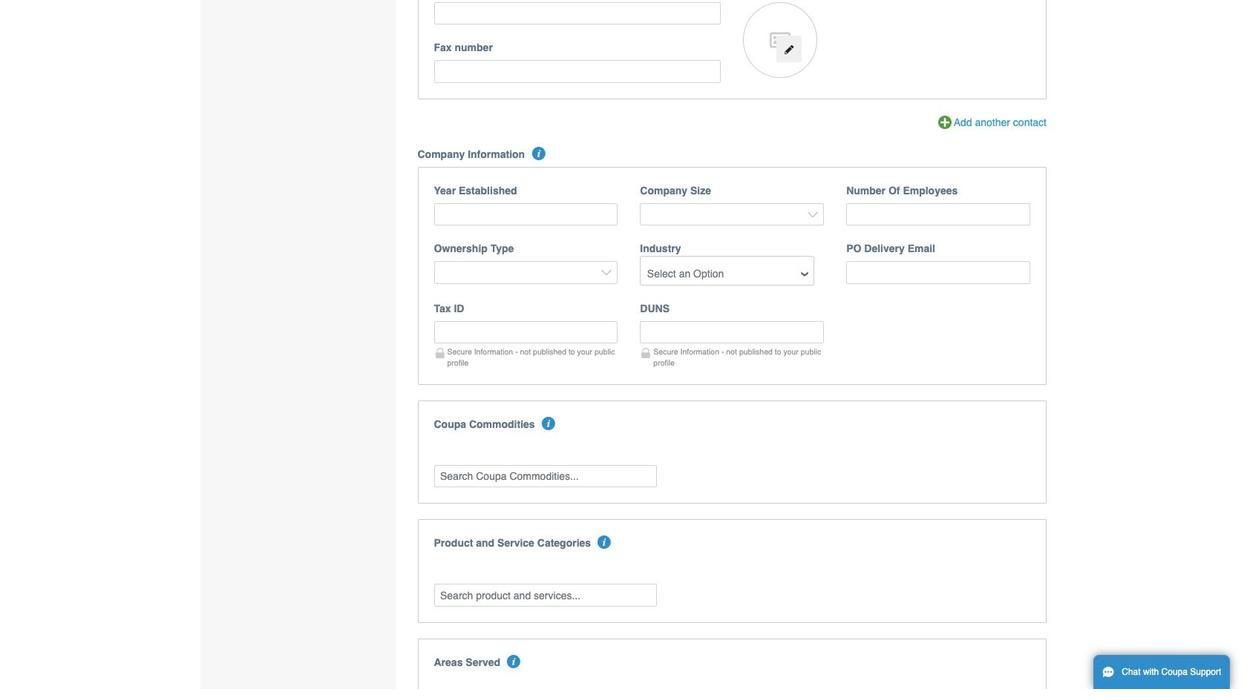 Task type: locate. For each thing, give the bounding box(es) containing it.
0 horizontal spatial additional information image
[[542, 417, 555, 430]]

1 horizontal spatial additional information image
[[598, 536, 611, 550]]

0 vertical spatial additional information image
[[542, 417, 555, 430]]

1 horizontal spatial additional information image
[[532, 147, 545, 160]]

1 vertical spatial additional information image
[[598, 536, 611, 550]]

None text field
[[434, 203, 618, 226], [846, 203, 1030, 226], [846, 262, 1030, 284], [640, 321, 824, 344], [434, 203, 618, 226], [846, 203, 1030, 226], [846, 262, 1030, 284], [640, 321, 824, 344]]

0 horizontal spatial additional information image
[[507, 655, 521, 669]]

Search Coupa Commodities... field
[[434, 465, 657, 488]]

None text field
[[434, 2, 721, 25], [434, 60, 721, 83], [434, 321, 618, 344], [434, 2, 721, 25], [434, 60, 721, 83], [434, 321, 618, 344]]

Select an Option text field
[[642, 262, 813, 285]]

additional information image
[[532, 147, 545, 160], [507, 655, 521, 669]]

additional information image
[[542, 417, 555, 430], [598, 536, 611, 550]]



Task type: vqa. For each thing, say whether or not it's contained in the screenshot.
Additional Information image to the bottom
yes



Task type: describe. For each thing, give the bounding box(es) containing it.
1 vertical spatial additional information image
[[507, 655, 521, 669]]

change image image
[[784, 44, 794, 55]]

Search product and services... field
[[434, 584, 657, 607]]

additional information image for search coupa commodities... field
[[542, 417, 555, 430]]

photograph image
[[743, 2, 817, 78]]

additional information image for the 'search product and services...' field
[[598, 536, 611, 550]]

0 vertical spatial additional information image
[[532, 147, 545, 160]]



